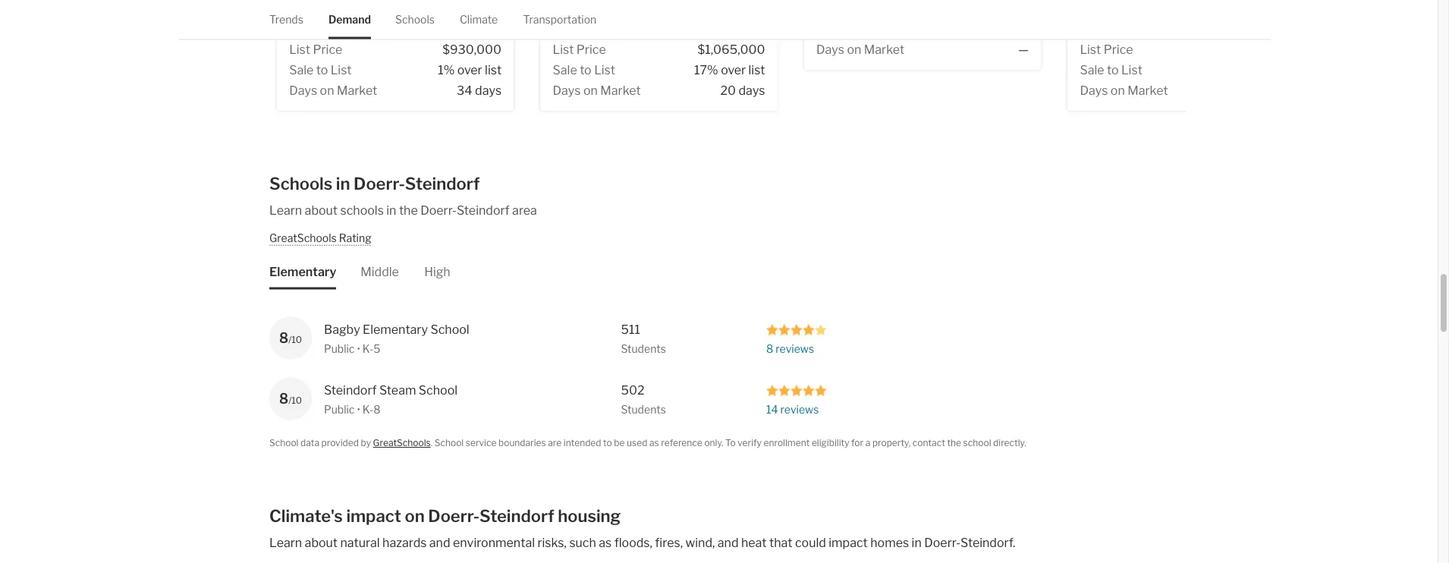 Task type: describe. For each thing, give the bounding box(es) containing it.
meridian for $930,000
[[313, 13, 350, 24]]

sale inside list price sale to list days on market
[[1080, 62, 1105, 77]]

over for 20
[[721, 62, 746, 77]]

days on market for 20
[[553, 83, 641, 98]]

school inside bagby elementary school public • k-5
[[431, 322, 469, 337]]

environmental
[[453, 535, 535, 550]]

k- for bagby
[[363, 342, 374, 355]]

used
[[627, 437, 648, 448]]

students for 511
[[621, 342, 666, 355]]

by
[[361, 437, 371, 448]]

demand
[[329, 13, 371, 26]]

14
[[766, 403, 778, 416]]

34 days
[[457, 83, 502, 98]]

over for 34
[[457, 62, 482, 77]]

directly.
[[993, 437, 1026, 448]]

k- for steindorf
[[363, 403, 374, 416]]

climate link
[[460, 0, 498, 39]]

0 vertical spatial greatschools
[[269, 231, 337, 244]]

list price sale to list days on market
[[1080, 42, 1168, 98]]

502
[[621, 383, 645, 397]]

—
[[1018, 42, 1029, 57]]

learn for learn about schools in the doerr-steindorf area
[[269, 203, 302, 217]]

property,
[[873, 437, 911, 448]]

list for 1% over list
[[485, 62, 502, 77]]

elementary inside bagby elementary school public • k-5
[[363, 322, 428, 337]]

2881 for $930,000
[[289, 13, 311, 24]]

5
[[374, 342, 381, 355]]

doerr- up schools at the left of the page
[[354, 173, 405, 194]]

verify
[[738, 437, 762, 448]]

only.
[[705, 437, 724, 448]]

days for 34 days
[[475, 83, 502, 98]]

ca for $930,000
[[438, 13, 451, 24]]

steindorf steam school button
[[324, 381, 533, 399]]

provided
[[321, 437, 359, 448]]

95124 for $1,065,000
[[717, 13, 745, 24]]

school
[[963, 437, 991, 448]]

to
[[726, 437, 736, 448]]

95124 for $930,000
[[453, 13, 480, 24]]

list price for 17% over list
[[553, 42, 606, 57]]

high element
[[424, 245, 451, 289]]

sale to list for 17% over list
[[553, 62, 615, 77]]

doerr- up the environmental
[[428, 506, 480, 526]]

list price for 1% over list
[[289, 42, 343, 57]]

market for 34
[[337, 83, 377, 98]]

511 students
[[621, 322, 666, 355]]

intended
[[564, 437, 601, 448]]

enrollment
[[764, 437, 810, 448]]

on for 20
[[584, 83, 598, 98]]

area
[[512, 203, 537, 217]]

14 reviews
[[766, 403, 819, 416]]

rating
[[339, 231, 372, 244]]

ave for $930,000
[[352, 13, 368, 24]]

price inside list price sale to list days on market
[[1104, 42, 1133, 57]]

school inside steindorf steam school public • k-8
[[419, 383, 458, 397]]

steindorf left area
[[457, 203, 510, 217]]

fires,
[[655, 535, 683, 550]]

0 vertical spatial as
[[650, 437, 659, 448]]

rating 4.0 out of 5 element
[[766, 323, 827, 336]]

market for 20
[[601, 83, 641, 98]]

steam
[[379, 383, 416, 397]]

climate
[[460, 13, 498, 26]]

are
[[548, 437, 562, 448]]

price for 1% over list
[[313, 42, 343, 57]]

trends link
[[269, 0, 303, 39]]

20 days
[[721, 83, 765, 98]]

bagby elementary school button
[[324, 320, 533, 339]]

learn about schools in the doerr-steindorf area
[[269, 203, 537, 217]]

could
[[795, 535, 826, 550]]

students for 502
[[621, 403, 666, 416]]

days on market for —
[[817, 42, 905, 57]]

a
[[866, 437, 871, 448]]

learn about natural hazards and environmental risks, such as floods, fires, wind, and heat that      could impact homes in doerr-steindorf.
[[269, 535, 1016, 550]]

reference
[[661, 437, 703, 448]]

/10 for steindorf
[[288, 395, 302, 406]]

be
[[614, 437, 625, 448]]

8 /10 for bagby elementary school
[[279, 330, 302, 346]]

.
[[431, 437, 433, 448]]

transportation
[[523, 13, 597, 26]]

502 students
[[621, 383, 666, 416]]

bagby elementary school public • k-5
[[324, 322, 469, 355]]

on for 34
[[320, 83, 334, 98]]

steindorf steam school public • k-8
[[324, 383, 458, 416]]

housing
[[558, 506, 621, 526]]

trends
[[269, 13, 303, 26]]

natural
[[340, 535, 380, 550]]

schools
[[340, 203, 384, 217]]

days for 34
[[289, 83, 317, 98]]

jose, for $930,000
[[415, 13, 436, 24]]

schools link
[[395, 0, 435, 39]]

1% over list
[[438, 62, 502, 77]]

san for $930,000
[[397, 13, 413, 24]]

20
[[721, 83, 736, 98]]

schools in doerr-steindorf
[[269, 173, 480, 194]]

middle element
[[361, 245, 399, 289]]

doerr- up high element
[[421, 203, 457, 217]]

steindorf.
[[961, 535, 1016, 550]]

/10 for bagby
[[288, 334, 302, 345]]

doerr- right homes
[[924, 535, 961, 550]]

floods,
[[614, 535, 653, 550]]

on inside list price sale to list days on market
[[1111, 83, 1125, 98]]

2881 meridian ave #364, san jose, ca 95124
[[553, 13, 745, 24]]

that
[[769, 535, 793, 550]]

eligibility
[[812, 437, 850, 448]]



Task type: locate. For each thing, give the bounding box(es) containing it.
511
[[621, 322, 640, 337]]

1 and from the left
[[429, 535, 450, 550]]

0 horizontal spatial price
[[313, 42, 343, 57]]

1 /10 from the top
[[288, 334, 302, 345]]

schools
[[395, 13, 435, 26], [269, 173, 333, 194]]

1 sale from the left
[[289, 62, 314, 77]]

1%
[[438, 62, 455, 77]]

price for 17% over list
[[577, 42, 606, 57]]

1 vertical spatial about
[[305, 535, 338, 550]]

0 vertical spatial learn
[[269, 203, 302, 217]]

1 horizontal spatial and
[[718, 535, 739, 550]]

1 horizontal spatial sale to list
[[553, 62, 615, 77]]

2 list price from the left
[[553, 42, 606, 57]]

in up schools at the left of the page
[[336, 173, 350, 194]]

reviews
[[776, 342, 814, 355], [781, 403, 819, 416]]

8 /10
[[279, 330, 302, 346], [279, 390, 302, 407]]

students down 502
[[621, 403, 666, 416]]

1 horizontal spatial list
[[749, 62, 765, 77]]

0 horizontal spatial sale
[[289, 62, 314, 77]]

risks,
[[538, 535, 567, 550]]

• inside bagby elementary school public • k-5
[[357, 342, 360, 355]]

0 horizontal spatial and
[[429, 535, 450, 550]]

1 learn from the top
[[269, 203, 302, 217]]

the down schools in doerr-steindorf
[[399, 203, 418, 217]]

meridian
[[313, 13, 350, 24], [577, 13, 614, 24]]

1 horizontal spatial days
[[739, 83, 765, 98]]

doerr-
[[354, 173, 405, 194], [421, 203, 457, 217], [428, 506, 480, 526], [924, 535, 961, 550]]

2 about from the top
[[305, 535, 338, 550]]

elementary
[[269, 264, 336, 279], [363, 322, 428, 337]]

elementary element
[[269, 245, 336, 289]]

• for steindorf
[[357, 403, 360, 416]]

ave for $1,065,000
[[616, 13, 632, 24]]

greatschools
[[269, 231, 337, 244], [373, 437, 431, 448]]

1 public from the top
[[324, 342, 355, 355]]

hazards
[[383, 535, 427, 550]]

0 vertical spatial •
[[357, 342, 360, 355]]

rating 5.0 out of 5 element
[[766, 383, 827, 397]]

2 horizontal spatial price
[[1104, 42, 1133, 57]]

1 vertical spatial k-
[[363, 403, 374, 416]]

0 vertical spatial 8 /10
[[279, 330, 302, 346]]

greatschools link
[[373, 437, 431, 448]]

3 sale from the left
[[1080, 62, 1105, 77]]

learn for learn about natural hazards and environmental risks, such as floods, fires, wind, and heat that      could impact homes in doerr-steindorf.
[[269, 535, 302, 550]]

2 horizontal spatial in
[[912, 535, 922, 550]]

steindorf up learn about schools in the doerr-steindorf area
[[405, 173, 480, 194]]

8 /10 for steindorf steam school
[[279, 390, 302, 407]]

1 days from the left
[[475, 83, 502, 98]]

1 horizontal spatial elementary
[[363, 322, 428, 337]]

1 8 /10 from the top
[[279, 330, 302, 346]]

schools right #202,
[[395, 13, 435, 26]]

on
[[847, 42, 862, 57], [320, 83, 334, 98], [584, 83, 598, 98], [1111, 83, 1125, 98], [405, 506, 425, 526]]

1 vertical spatial students
[[621, 403, 666, 416]]

over down $1,065,000
[[721, 62, 746, 77]]

2 over from the left
[[721, 62, 746, 77]]

the left school
[[947, 437, 961, 448]]

public inside bagby elementary school public • k-5
[[324, 342, 355, 355]]

ave
[[352, 13, 368, 24], [616, 13, 632, 24]]

reviews down rating 4.0 out of 5 element
[[776, 342, 814, 355]]

meridian left #364,
[[577, 13, 614, 24]]

to
[[316, 62, 328, 77], [580, 62, 592, 77], [1107, 62, 1119, 77], [603, 437, 612, 448]]

0 vertical spatial schools
[[395, 13, 435, 26]]

steindorf inside steindorf steam school public • k-8
[[324, 383, 377, 397]]

days on market
[[817, 42, 905, 57], [289, 83, 377, 98], [553, 83, 641, 98]]

reviews for 502
[[781, 403, 819, 416]]

1 vertical spatial reviews
[[781, 403, 819, 416]]

1 horizontal spatial ave
[[616, 13, 632, 24]]

1 horizontal spatial 2881
[[553, 13, 575, 24]]

steindorf left steam
[[324, 383, 377, 397]]

•
[[357, 342, 360, 355], [357, 403, 360, 416]]

2 students from the top
[[621, 403, 666, 416]]

0 horizontal spatial ca
[[438, 13, 451, 24]]

san right #364,
[[661, 13, 677, 24]]

1 meridian from the left
[[313, 13, 350, 24]]

about
[[305, 203, 338, 217], [305, 535, 338, 550]]

public up provided
[[324, 403, 355, 416]]

ave left #364,
[[616, 13, 632, 24]]

0 vertical spatial reviews
[[776, 342, 814, 355]]

list price down transportation link
[[553, 42, 606, 57]]

list
[[485, 62, 502, 77], [749, 62, 765, 77]]

greatschools rating
[[269, 231, 372, 244]]

jose, for $1,065,000
[[679, 13, 700, 24]]

data
[[301, 437, 319, 448]]

2 jose, from the left
[[679, 13, 700, 24]]

list up 34 days
[[485, 62, 502, 77]]

0 horizontal spatial as
[[599, 535, 612, 550]]

1 horizontal spatial days on market
[[553, 83, 641, 98]]

schools for schools
[[395, 13, 435, 26]]

2 horizontal spatial sale
[[1080, 62, 1105, 77]]

2 price from the left
[[577, 42, 606, 57]]

95124 up $1,065,000
[[717, 13, 745, 24]]

0 horizontal spatial days
[[475, 83, 502, 98]]

8 /10 up data
[[279, 390, 302, 407]]

elementary up 5
[[363, 322, 428, 337]]

homes
[[871, 535, 909, 550]]

1 jose, from the left
[[415, 13, 436, 24]]

schools for schools in doerr-steindorf
[[269, 173, 333, 194]]

2 learn from the top
[[269, 535, 302, 550]]

1 price from the left
[[313, 42, 343, 57]]

0 vertical spatial about
[[305, 203, 338, 217]]

ca
[[438, 13, 451, 24], [702, 13, 715, 24]]

2 meridian from the left
[[577, 13, 614, 24]]

1 horizontal spatial impact
[[829, 535, 868, 550]]

learn up greatschools rating on the left top of the page
[[269, 203, 302, 217]]

days right 34 on the left of the page
[[475, 83, 502, 98]]

1 horizontal spatial 95124
[[717, 13, 745, 24]]

days on market for 34
[[289, 83, 377, 98]]

0 vertical spatial in
[[336, 173, 350, 194]]

contact
[[913, 437, 945, 448]]

1 students from the top
[[621, 342, 666, 355]]

0 vertical spatial impact
[[346, 506, 401, 526]]

ca up $1,065,000
[[702, 13, 715, 24]]

0 horizontal spatial 2881
[[289, 13, 311, 24]]

1 list price from the left
[[289, 42, 343, 57]]

#364,
[[634, 13, 659, 24]]

0 horizontal spatial in
[[336, 173, 350, 194]]

ca for $1,065,000
[[702, 13, 715, 24]]

k-
[[363, 342, 374, 355], [363, 403, 374, 416]]

0 horizontal spatial jose,
[[415, 13, 436, 24]]

1 vertical spatial •
[[357, 403, 360, 416]]

0 horizontal spatial the
[[399, 203, 418, 217]]

reviews down rating 5.0 out of 5 element
[[781, 403, 819, 416]]

san for $1,065,000
[[661, 13, 677, 24]]

days for 20
[[553, 83, 581, 98]]

1 list from the left
[[485, 62, 502, 77]]

1 vertical spatial learn
[[269, 535, 302, 550]]

as
[[650, 437, 659, 448], [599, 535, 612, 550]]

1 vertical spatial 8 /10
[[279, 390, 302, 407]]

0 vertical spatial students
[[621, 342, 666, 355]]

list for 17% over list
[[749, 62, 765, 77]]

/10 left bagby
[[288, 334, 302, 345]]

2 • from the top
[[357, 403, 360, 416]]

1 k- from the top
[[363, 342, 374, 355]]

sale for 17% over list
[[553, 62, 577, 77]]

service
[[466, 437, 497, 448]]

reviews for 511
[[776, 342, 814, 355]]

days right 20
[[739, 83, 765, 98]]

1 vertical spatial greatschools
[[373, 437, 431, 448]]

market for —
[[864, 42, 905, 57]]

$1,065,000
[[698, 42, 765, 57]]

0 vertical spatial k-
[[363, 342, 374, 355]]

1 horizontal spatial greatschools
[[373, 437, 431, 448]]

2 2881 from the left
[[553, 13, 575, 24]]

meridian for $1,065,000
[[577, 13, 614, 24]]

1 san from the left
[[397, 13, 413, 24]]

0 horizontal spatial elementary
[[269, 264, 336, 279]]

ave left #202,
[[352, 13, 368, 24]]

school left data
[[269, 437, 299, 448]]

2 95124 from the left
[[717, 13, 745, 24]]

1 horizontal spatial list price
[[553, 42, 606, 57]]

2 8 /10 from the top
[[279, 390, 302, 407]]

0 horizontal spatial impact
[[346, 506, 401, 526]]

1 horizontal spatial in
[[386, 203, 396, 217]]

0 vertical spatial public
[[324, 342, 355, 355]]

sale for 1% over list
[[289, 62, 314, 77]]

days
[[817, 42, 845, 57], [289, 83, 317, 98], [553, 83, 581, 98], [1080, 83, 1108, 98]]

learn down climate's
[[269, 535, 302, 550]]

1 horizontal spatial ca
[[702, 13, 715, 24]]

and down climate's impact on doerr-steindorf housing
[[429, 535, 450, 550]]

0 horizontal spatial 95124
[[453, 13, 480, 24]]

1 horizontal spatial schools
[[395, 13, 435, 26]]

0 horizontal spatial meridian
[[313, 13, 350, 24]]

bagby
[[324, 322, 360, 337]]

steindorf
[[405, 173, 480, 194], [457, 203, 510, 217], [324, 383, 377, 397], [480, 506, 554, 526]]

3 price from the left
[[1104, 42, 1133, 57]]

/10 up data
[[288, 395, 302, 406]]

about for natural
[[305, 535, 338, 550]]

$930,000
[[443, 42, 502, 57]]

2 /10 from the top
[[288, 395, 302, 406]]

on for —
[[847, 42, 862, 57]]

market
[[864, 42, 905, 57], [337, 83, 377, 98], [601, 83, 641, 98], [1128, 83, 1168, 98]]

1 sale to list from the left
[[289, 62, 352, 77]]

transportation link
[[523, 0, 597, 39]]

such
[[569, 535, 596, 550]]

middle
[[361, 264, 399, 279]]

1 ave from the left
[[352, 13, 368, 24]]

students down 511
[[621, 342, 666, 355]]

1 horizontal spatial meridian
[[577, 13, 614, 24]]

climate's
[[269, 506, 343, 526]]

greatschools up elementary "element" at the left of page
[[269, 231, 337, 244]]

1 horizontal spatial the
[[947, 437, 961, 448]]

days inside list price sale to list days on market
[[1080, 83, 1108, 98]]

to inside list price sale to list days on market
[[1107, 62, 1119, 77]]

climate's impact on doerr-steindorf housing
[[269, 506, 621, 526]]

days for 20 days
[[739, 83, 765, 98]]

8 reviews
[[766, 342, 814, 355]]

san
[[397, 13, 413, 24], [661, 13, 677, 24]]

1 vertical spatial schools
[[269, 173, 333, 194]]

school down high
[[431, 322, 469, 337]]

about for schools
[[305, 203, 338, 217]]

for
[[851, 437, 864, 448]]

k- up steindorf steam school public • k-8
[[363, 342, 374, 355]]

• inside steindorf steam school public • k-8
[[357, 403, 360, 416]]

about up greatschools rating on the left top of the page
[[305, 203, 338, 217]]

k- up by
[[363, 403, 374, 416]]

and left heat
[[718, 535, 739, 550]]

1 horizontal spatial price
[[577, 42, 606, 57]]

1 2881 from the left
[[289, 13, 311, 24]]

1 vertical spatial impact
[[829, 535, 868, 550]]

greatschools right by
[[373, 437, 431, 448]]

34
[[457, 83, 473, 98]]

public
[[324, 342, 355, 355], [324, 403, 355, 416]]

0 horizontal spatial over
[[457, 62, 482, 77]]

impact right could
[[829, 535, 868, 550]]

2 and from the left
[[718, 535, 739, 550]]

95124
[[453, 13, 480, 24], [717, 13, 745, 24]]

• left 5
[[357, 342, 360, 355]]

ca right schools link
[[438, 13, 451, 24]]

list price down trends link on the left of page
[[289, 42, 343, 57]]

0 horizontal spatial list
[[485, 62, 502, 77]]

17% over list
[[694, 62, 765, 77]]

price
[[313, 42, 343, 57], [577, 42, 606, 57], [1104, 42, 1133, 57]]

sale
[[289, 62, 314, 77], [553, 62, 577, 77], [1080, 62, 1105, 77]]

2 san from the left
[[661, 13, 677, 24]]

1 95124 from the left
[[453, 13, 480, 24]]

school data provided by greatschools . school service boundaries are intended to be used as reference only. to verify enrollment eligibility for a property, contact the school directly.
[[269, 437, 1026, 448]]

2 public from the top
[[324, 403, 355, 416]]

meridian right trends
[[313, 13, 350, 24]]

0 horizontal spatial greatschools
[[269, 231, 337, 244]]

0 horizontal spatial ave
[[352, 13, 368, 24]]

san right #202,
[[397, 13, 413, 24]]

2 days from the left
[[739, 83, 765, 98]]

1 horizontal spatial over
[[721, 62, 746, 77]]

0 vertical spatial /10
[[288, 334, 302, 345]]

school right steam
[[419, 383, 458, 397]]

2881 for $1,065,000
[[553, 13, 575, 24]]

over
[[457, 62, 482, 77], [721, 62, 746, 77]]

2 ave from the left
[[616, 13, 632, 24]]

school right .
[[435, 437, 464, 448]]

0 horizontal spatial list price
[[289, 42, 343, 57]]

1 horizontal spatial sale
[[553, 62, 577, 77]]

2881
[[289, 13, 311, 24], [553, 13, 575, 24]]

in right schools at the left of the page
[[386, 203, 396, 217]]

k- inside steindorf steam school public • k-8
[[363, 403, 374, 416]]

heat
[[741, 535, 767, 550]]

in right homes
[[912, 535, 922, 550]]

public down bagby
[[324, 342, 355, 355]]

• up provided
[[357, 403, 360, 416]]

list price
[[289, 42, 343, 57], [553, 42, 606, 57]]

elementary down greatschools rating on the left top of the page
[[269, 264, 336, 279]]

schools up greatschools rating on the left top of the page
[[269, 173, 333, 194]]

jose, right #202,
[[415, 13, 436, 24]]

list up 20 days
[[749, 62, 765, 77]]

0 vertical spatial elementary
[[269, 264, 336, 279]]

sale to list down 'demand' link
[[289, 62, 352, 77]]

2 list from the left
[[749, 62, 765, 77]]

public for steindorf steam school
[[324, 403, 355, 416]]

8 inside steindorf steam school public • k-8
[[374, 403, 381, 416]]

2 sale from the left
[[553, 62, 577, 77]]

1 horizontal spatial san
[[661, 13, 677, 24]]

sale to list down transportation link
[[553, 62, 615, 77]]

students
[[621, 342, 666, 355], [621, 403, 666, 416]]

1 horizontal spatial as
[[650, 437, 659, 448]]

the
[[399, 203, 418, 217], [947, 437, 961, 448]]

0 horizontal spatial days on market
[[289, 83, 377, 98]]

as right such
[[599, 535, 612, 550]]

1 ca from the left
[[438, 13, 451, 24]]

0 horizontal spatial schools
[[269, 173, 333, 194]]

sale to list
[[289, 62, 352, 77], [553, 62, 615, 77]]

2 k- from the top
[[363, 403, 374, 416]]

2 ca from the left
[[702, 13, 715, 24]]

2 sale to list from the left
[[553, 62, 615, 77]]

2 vertical spatial in
[[912, 535, 922, 550]]

17%
[[694, 62, 718, 77]]

0 horizontal spatial san
[[397, 13, 413, 24]]

public for bagby elementary school
[[324, 342, 355, 355]]

1 • from the top
[[357, 342, 360, 355]]

impact up natural
[[346, 506, 401, 526]]

#202,
[[370, 13, 395, 24]]

market inside list price sale to list days on market
[[1128, 83, 1168, 98]]

2881 meridian ave #202, san jose, ca 95124
[[289, 13, 480, 24]]

1 horizontal spatial jose,
[[679, 13, 700, 24]]

as right used
[[650, 437, 659, 448]]

list
[[289, 42, 310, 57], [553, 42, 574, 57], [1080, 42, 1101, 57], [331, 62, 352, 77], [594, 62, 615, 77], [1122, 62, 1143, 77]]

1 vertical spatial the
[[947, 437, 961, 448]]

2 horizontal spatial days on market
[[817, 42, 905, 57]]

k- inside bagby elementary school public • k-5
[[363, 342, 374, 355]]

1 about from the top
[[305, 203, 338, 217]]

1 over from the left
[[457, 62, 482, 77]]

high
[[424, 264, 451, 279]]

1 vertical spatial /10
[[288, 395, 302, 406]]

• for bagby
[[357, 342, 360, 355]]

demand link
[[329, 0, 371, 39]]

jose, right #364,
[[679, 13, 700, 24]]

95124 up $930,000
[[453, 13, 480, 24]]

0 horizontal spatial sale to list
[[289, 62, 352, 77]]

about down climate's
[[305, 535, 338, 550]]

over down $930,000
[[457, 62, 482, 77]]

public inside steindorf steam school public • k-8
[[324, 403, 355, 416]]

wind,
[[686, 535, 715, 550]]

1 vertical spatial in
[[386, 203, 396, 217]]

steindorf up the environmental
[[480, 506, 554, 526]]

impact
[[346, 506, 401, 526], [829, 535, 868, 550]]

1 vertical spatial elementary
[[363, 322, 428, 337]]

1 vertical spatial public
[[324, 403, 355, 416]]

8 /10 left bagby
[[279, 330, 302, 346]]

0 vertical spatial the
[[399, 203, 418, 217]]

8
[[279, 330, 288, 346], [766, 342, 774, 355], [279, 390, 288, 407], [374, 403, 381, 416]]

boundaries
[[499, 437, 546, 448]]

days for —
[[817, 42, 845, 57]]

1 vertical spatial as
[[599, 535, 612, 550]]

sale to list for 1% over list
[[289, 62, 352, 77]]



Task type: vqa. For each thing, say whether or not it's contained in the screenshot.
"Map" button
no



